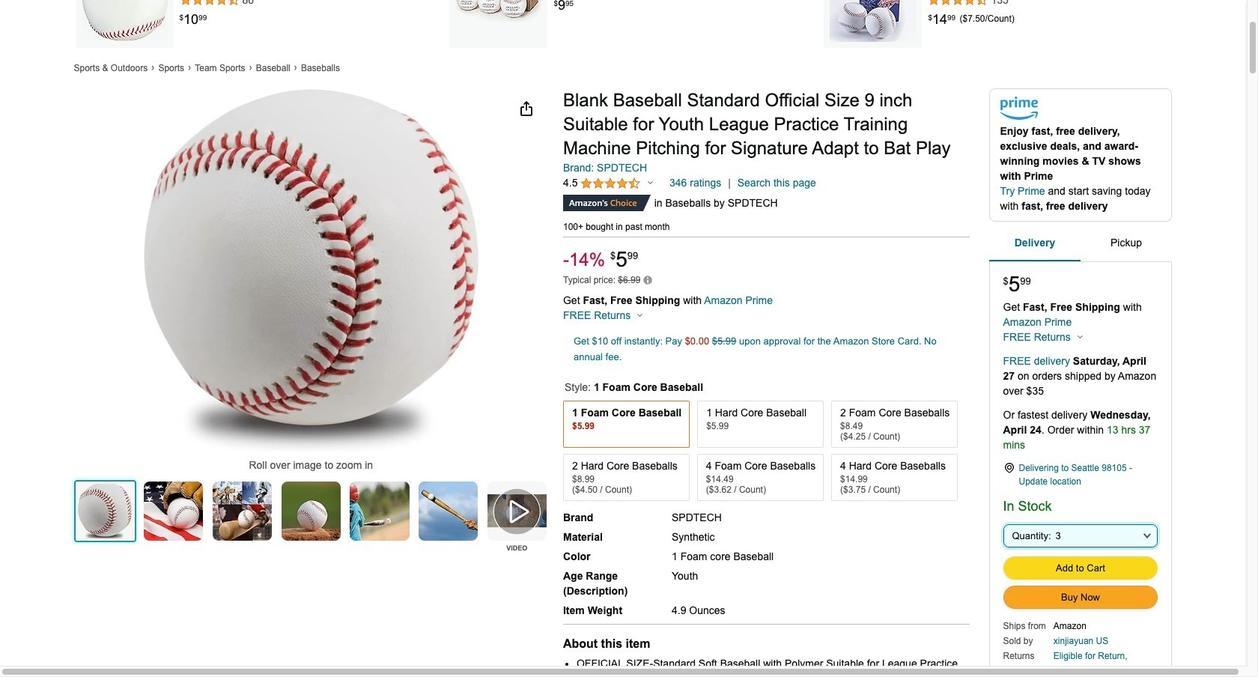 Task type: vqa. For each thing, say whether or not it's contained in the screenshot.
topmost section
no



Task type: locate. For each thing, give the bounding box(es) containing it.
tab list
[[989, 224, 1172, 263]]

blank baseball standard official size 9 inch suitable for youth league practice training machine pitching for signature adapt to bat play image
[[143, 89, 479, 452]]

option group
[[559, 398, 970, 504]]

0 horizontal spatial popover image
[[638, 313, 643, 317]]

popover image
[[648, 181, 653, 184], [638, 313, 643, 317]]

list
[[62, 0, 1185, 48]]

premium quality blank leather baseball | unmarked, regulation size & weight | ideal for autographs, arts & crafts, souvenirs, image
[[81, 0, 167, 42]]

None submit
[[75, 481, 135, 541], [144, 481, 203, 541], [213, 481, 272, 541], [281, 481, 341, 541], [350, 481, 409, 541], [419, 481, 478, 541], [487, 481, 547, 541], [1004, 558, 1157, 579], [1004, 587, 1157, 608], [75, 481, 135, 541], [144, 481, 203, 541], [213, 481, 272, 541], [281, 481, 341, 541], [350, 481, 409, 541], [419, 481, 478, 541], [487, 481, 547, 541], [1004, 558, 1157, 579], [1004, 587, 1157, 608]]

0 vertical spatial popover image
[[648, 181, 653, 184]]

1 vertical spatial popover image
[[638, 313, 643, 317]]



Task type: describe. For each thing, give the bounding box(es) containing it.
jiobolion baseballs standard size leather covered unmarked suitable for training and practice hard sphere for american league image
[[830, 0, 916, 42]]

dropdown image
[[1143, 533, 1151, 539]]

popover image
[[1078, 335, 1083, 339]]

1 horizontal spatial popover image
[[648, 181, 653, 184]]

amazon prime logo image
[[1000, 97, 1038, 124]]

rawlings | official league recreational use practice baseballs | olb3 | youth/8u | 3 count image
[[456, 0, 542, 42]]

learn more about amazon pricing and savings image
[[643, 276, 652, 286]]



